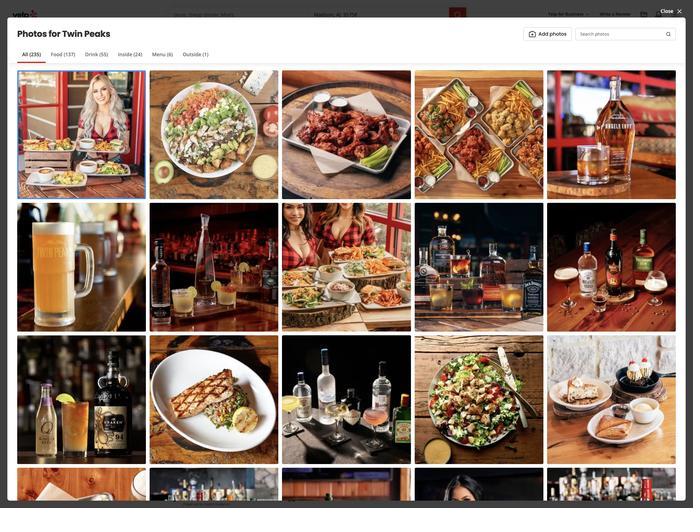 Task type: describe. For each thing, give the bounding box(es) containing it.
24 order v2 image
[[288, 495, 296, 502]]

al inside 5901 university dr huntsville, al 35806
[[193, 449, 198, 455]]

24 save outline v2 image
[[317, 187, 325, 194]]

she
[[196, 327, 203, 333]]

amenities and more element
[[161, 468, 405, 508]]

tab list containing all (235)
[[17, 51, 214, 63]]

in 4 reviews button
[[194, 327, 387, 339]]

(
[[239, 305, 240, 310]]

write for write a review
[[600, 11, 611, 17]]

2 photo of twin peaks - huntsville, al, us. image from the left
[[118, 40, 249, 171]]

see all 235 photos link
[[458, 144, 523, 159]]

top tier button
[[240, 305, 256, 310]]

suggest an edit inside 'location & hours' element
[[353, 374, 391, 381]]

was
[[356, 305, 365, 310]]

517-
[[428, 253, 438, 259]]

edit inside 'location & hours' element
[[381, 374, 391, 381]]

and left she
[[291, 283, 299, 288]]

1 i from the left
[[196, 305, 197, 310]]

menu for full menu
[[253, 236, 267, 243]]

directions for get directions
[[459, 209, 483, 216]]

.
[[376, 327, 377, 333]]

outside
[[183, 51, 201, 58]]

for inside try our scratch menu made for mvps!
[[500, 189, 507, 196]]

$$
[[205, 141, 210, 148]]

twin peaks
[[171, 105, 254, 125]]

website menu link
[[171, 233, 224, 247]]

in right came in the bottom left of the page
[[335, 327, 339, 333]]

(6)
[[167, 51, 173, 58]]

12:00 for thu
[[323, 422, 336, 429]]

analytics
[[215, 502, 230, 507]]

see for see all 235 photos
[[469, 148, 477, 155]]

- for mon
[[320, 393, 322, 399]]

menu for menu
[[171, 217, 188, 226]]

website menu
[[184, 236, 219, 243]]

in down " i ordered the salmon ( top tier
[[226, 311, 230, 317]]

our
[[196, 283, 204, 288]]

dr inside the get directions 5901 university dr huntsville, al 35806
[[453, 278, 459, 284]]

add photos
[[539, 30, 567, 37]]

(next for thu
[[346, 422, 359, 429]]

235
[[486, 148, 494, 155]]

16 chevron down v2 image
[[585, 12, 590, 17]]

(yes
[[316, 305, 324, 310]]

salmon
[[223, 305, 238, 310]]

write a review
[[186, 187, 220, 194]]

(next for wed
[[346, 412, 359, 419]]

twinpeaksrestaurant.com link
[[416, 235, 479, 242]]

us
[[223, 327, 228, 333]]

amenities
[[171, 479, 202, 487]]

the
[[215, 305, 222, 310]]

vegetables...
[[194, 311, 223, 317]]

in 2 reviews button for " our server wore a name badge that said haley and she was from princeton, nj. " in 2 reviews
[[356, 283, 382, 288]]

website
[[184, 236, 203, 243]]

in right nj.
[[358, 283, 361, 288]]

11:00 am - 12:00 am (next day) for mon
[[297, 393, 370, 399]]

11:00 for thu
[[297, 422, 310, 429]]

get directions
[[229, 447, 263, 454]]

amenities and more
[[171, 479, 232, 487]]

for for twin
[[49, 28, 61, 40]]

0 horizontal spatial review
[[171, 267, 193, 275]]

with
[[229, 327, 238, 333]]

open for open 11:00 am - 12:00 am (next day)
[[171, 152, 184, 158]]

2 vertical spatial "
[[377, 327, 378, 333]]

score
[[201, 495, 214, 502]]

- for sun
[[320, 452, 322, 458]]

11:00 am - 12:00 am (next day) for sun
[[297, 452, 370, 458]]

see hours
[[266, 152, 283, 158]]

fries
[[306, 305, 315, 310]]

(next for sat
[[343, 442, 356, 449]]

0 horizontal spatial peaks
[[84, 28, 110, 40]]

full menu link
[[229, 233, 273, 247]]

made
[[484, 189, 499, 196]]

location & hours element
[[161, 364, 414, 459]]

(134
[[237, 128, 247, 135]]

12:00 for mon
[[323, 393, 336, 399]]

24 pencil v2 image
[[443, 305, 451, 312]]

all (235)
[[22, 51, 41, 58]]

day) for thu
[[360, 422, 370, 429]]

notifications image
[[655, 11, 663, 18]]

university inside 5901 university dr huntsville, al 35806
[[182, 443, 204, 449]]

a left timely
[[340, 327, 343, 333]]

" for " she provided us with great service, drinks, appetizers, and food came in a timely manner . "
[[194, 327, 196, 333]]

- for thu
[[320, 422, 322, 429]]

mvps!
[[430, 196, 446, 203]]

business categories element
[[168, 22, 681, 40]]

0 horizontal spatial photos
[[496, 148, 512, 155]]

5 photo of twin peaks - huntsville, al, us. image from the left
[[511, 40, 642, 171]]

menu for website menu
[[204, 236, 219, 243]]

(134 reviews) link
[[237, 128, 268, 135]]

yelp
[[549, 11, 558, 17]]

great
[[239, 327, 249, 333]]

health
[[183, 495, 200, 502]]

" for " our server wore a name badge that said haley and she was from princeton, nj. " in 2 reviews
[[194, 283, 196, 288]]

1:00 for fri
[[323, 432, 333, 439]]

" for " i ordered the salmon ( top tier
[[194, 305, 196, 310]]

manner
[[359, 327, 376, 333]]

11:00 down claimed
[[186, 152, 199, 158]]

previous image
[[60, 101, 67, 108]]

day) for fri
[[357, 432, 367, 439]]

(1)
[[203, 51, 209, 58]]

11:00 for sat
[[297, 442, 310, 449]]

- for wed
[[320, 412, 322, 419]]

24 menu v2 image
[[234, 236, 241, 243]]

huntsville, inside the get directions 5901 university dr huntsville, al 35806
[[460, 278, 486, 284]]

" our server wore a name badge that said haley and she was from princeton, nj. " in 2 reviews
[[194, 283, 382, 288]]

(next for tue
[[346, 402, 359, 409]]

0 vertical spatial "
[[355, 283, 356, 288]]

an inside 'location & hours' element
[[373, 374, 380, 381]]

1 get directions link from the top
[[416, 206, 517, 219]]

no
[[366, 305, 373, 310]]

our
[[439, 189, 448, 196]]

write for write a review
[[186, 187, 198, 194]]

huntsville, inside 5901 university dr huntsville, al 35806
[[171, 449, 192, 455]]

menu element
[[161, 207, 400, 247]]

35806 inside the get directions 5901 university dr huntsville, al 35806
[[416, 285, 430, 292]]

server
[[205, 283, 217, 288]]

35806 inside 5901 university dr huntsville, al 35806
[[199, 449, 211, 455]]

" i ordered the salmon ( top tier
[[194, 305, 256, 310]]

yelp for business button
[[546, 9, 593, 20]]

11:00 for tue
[[297, 402, 310, 409]]

day) for mon
[[360, 393, 370, 399]]

food
[[313, 327, 322, 333]]

sun
[[278, 452, 287, 458]]

12:00 for wed
[[323, 412, 336, 419]]

hours
[[273, 152, 283, 158]]

- for sat
[[320, 442, 322, 449]]

11:00 am - 1:00 am (next day) for sat
[[297, 442, 367, 449]]

get directions link
[[224, 443, 268, 457]]

(55)
[[99, 51, 108, 58]]

90
[[216, 495, 222, 502]]

100
[[239, 495, 248, 502]]

(next for sun
[[346, 452, 359, 458]]

menu for menu (6)
[[152, 51, 166, 58]]

sports bars , american (new) , american (traditional)
[[218, 141, 346, 148]]

1 horizontal spatial peaks
[[209, 105, 254, 125]]

next image
[[626, 101, 634, 108]]

share
[[290, 187, 305, 194]]

16 external link v2 image
[[176, 237, 181, 242]]

5901 university dr link
[[171, 443, 210, 449]]

and left food
[[304, 327, 312, 333]]

and inside ), mashed potatoes, and fries (yes i know there was no vegetables...
[[297, 305, 305, 310]]

suggest an edit inside button
[[453, 305, 489, 312]]

24 close v2 image
[[676, 8, 684, 15]]

menu inside try our scratch menu made for mvps!
[[469, 189, 483, 196]]

user actions element
[[544, 8, 690, 45]]

open for open now
[[375, 402, 388, 409]]

1 vertical spatial "
[[223, 311, 225, 317]]

in inside in 4 reviews
[[379, 327, 383, 333]]

badge
[[246, 283, 258, 288]]

inside (24)
[[118, 51, 142, 58]]

2 , from the left
[[288, 141, 289, 148]]

1:00 for sat
[[323, 442, 333, 449]]

thu
[[278, 422, 287, 429]]

outside (1)
[[183, 51, 209, 58]]

an inside button
[[473, 305, 479, 312]]

0 vertical spatial twin
[[62, 28, 83, 40]]

(traditional)
[[316, 141, 346, 148]]

day) for tue
[[360, 402, 370, 409]]

out
[[223, 495, 232, 502]]

24 medical v2 image
[[171, 495, 178, 502]]

a left review
[[200, 187, 203, 194]]

2 american from the left
[[291, 141, 314, 148]]

review
[[204, 187, 220, 194]]

name
[[233, 283, 245, 288]]

map image
[[171, 390, 268, 436]]

(256) 517-7306
[[416, 253, 450, 259]]

suggest an edit link
[[353, 374, 400, 381]]



Task type: vqa. For each thing, say whether or not it's contained in the screenshot.


Task type: locate. For each thing, give the bounding box(es) containing it.
" right princeton,
[[355, 283, 356, 288]]

1 american from the left
[[249, 141, 272, 148]]

1 vertical spatial search image
[[666, 32, 671, 37]]

directions
[[459, 209, 483, 216], [425, 270, 451, 277]]

1 vertical spatial directions
[[425, 270, 451, 277]]

2 get directions link from the top
[[416, 270, 451, 277]]

(137)
[[64, 51, 75, 58]]

day)
[[249, 152, 259, 158], [360, 393, 370, 399], [360, 402, 370, 409], [360, 412, 370, 419], [360, 422, 370, 429], [357, 432, 367, 439], [357, 442, 367, 449], [360, 452, 370, 458]]

(new)
[[274, 141, 288, 148]]

1 photo of twin peaks - huntsville, al, us. image from the left
[[0, 40, 118, 171]]

24 star v2 image
[[176, 187, 183, 194]]

for
[[559, 11, 565, 17], [49, 28, 61, 40], [500, 189, 507, 196]]

0 vertical spatial write
[[600, 11, 611, 17]]

get directions link down 517-
[[416, 270, 451, 277]]

0 vertical spatial "
[[194, 283, 196, 288]]

for up food in the left of the page
[[49, 28, 61, 40]]

0 horizontal spatial twin
[[62, 28, 83, 40]]

reviews right nj.
[[366, 283, 382, 288]]

24 external link v2 image
[[510, 235, 517, 242]]

menu right website
[[204, 236, 219, 243]]

there
[[342, 305, 355, 310]]

am
[[200, 152, 208, 158], [226, 152, 234, 158], [311, 393, 319, 399], [337, 393, 345, 399], [311, 402, 319, 409], [337, 402, 345, 409], [311, 412, 319, 419], [337, 412, 345, 419], [311, 422, 319, 429], [337, 422, 345, 429], [311, 432, 319, 439], [334, 432, 342, 439], [311, 442, 319, 449], [334, 442, 342, 449], [311, 452, 319, 458], [337, 452, 345, 458]]

Search photos text field
[[576, 28, 676, 40]]

an up open now
[[373, 374, 380, 381]]

0 horizontal spatial search image
[[454, 11, 462, 19]]

None search field
[[169, 7, 468, 22]]

1 horizontal spatial reviews
[[234, 311, 250, 317]]

write a review
[[600, 11, 631, 17]]

11:00 right the tue on the left of the page
[[297, 402, 310, 409]]

0 horizontal spatial suggest
[[353, 374, 372, 381]]

), mashed potatoes, and fries (yes i know there was no vegetables...
[[194, 305, 373, 317]]

region
[[166, 283, 405, 345]]

5901 inside the get directions 5901 university dr huntsville, al 35806
[[416, 278, 427, 284]]

3 11:00 am - 12:00 am (next day) from the top
[[297, 412, 370, 419]]

get left directions
[[229, 447, 237, 454]]

1 horizontal spatial edit
[[480, 305, 489, 312]]

0 horizontal spatial write
[[186, 187, 198, 194]]

sports
[[218, 141, 234, 148]]

0 vertical spatial reviews
[[366, 283, 382, 288]]

add
[[539, 30, 549, 37], [242, 187, 252, 194]]

in 4 reviews
[[194, 327, 387, 339]]

11:00 for wed
[[297, 412, 310, 419]]

1 vertical spatial twin
[[171, 105, 206, 125]]

0 horizontal spatial an
[[373, 374, 380, 381]]

food
[[51, 51, 62, 58]]

open inside 'location & hours' element
[[375, 402, 388, 409]]

1 vertical spatial suggest an edit
[[353, 374, 391, 381]]

add photo
[[242, 187, 268, 194]]

(256)
[[416, 253, 427, 259]]

11:00 right 'sat'
[[297, 442, 310, 449]]

get directions
[[450, 209, 483, 216]]

provided
[[204, 327, 222, 333]]

0 horizontal spatial 2
[[231, 311, 233, 317]]

directions down try our scratch menu made for mvps!
[[459, 209, 483, 216]]

in 2 reviews button down (
[[225, 311, 250, 317]]

1 1:00 from the top
[[323, 432, 333, 439]]

see hours link
[[263, 152, 286, 159]]

0 vertical spatial dr
[[453, 278, 459, 284]]

add photo link
[[227, 184, 273, 197]]

for inside button
[[559, 11, 565, 17]]

timely
[[344, 327, 358, 333]]

get for get directions
[[229, 447, 237, 454]]

review up steven l. image
[[171, 267, 193, 275]]

12:00 for sun
[[323, 452, 336, 458]]

see
[[469, 148, 477, 155], [266, 152, 272, 158]]

2 vertical spatial reviews
[[194, 333, 210, 339]]

2 horizontal spatial menu
[[469, 189, 483, 196]]

0 horizontal spatial dr
[[205, 443, 210, 449]]

i left ordered
[[196, 305, 197, 310]]

dr inside 5901 university dr huntsville, al 35806
[[205, 443, 210, 449]]

1 11:00 am - 1:00 am (next day) from the top
[[297, 432, 367, 439]]

2 11:00 am - 1:00 am (next day) from the top
[[297, 442, 367, 449]]

5901 inside 5901 university dr huntsville, al 35806
[[171, 443, 181, 449]]

day) for wed
[[360, 412, 370, 419]]

2.9 star rating image
[[171, 126, 225, 136]]

0 vertical spatial university
[[428, 278, 452, 284]]

health score link
[[183, 495, 214, 502]]

delivery
[[317, 495, 336, 502]]

0 horizontal spatial 35806
[[199, 449, 211, 455]]

fri
[[278, 432, 284, 439]]

menu left the made
[[469, 189, 483, 196]]

an right 24 pencil v2 "image"
[[473, 305, 479, 312]]

edit inside button
[[480, 305, 489, 312]]

" in 2 reviews
[[223, 311, 250, 317]]

1 , from the left
[[246, 141, 248, 148]]

add for add photos
[[539, 30, 549, 37]]

0 vertical spatial search image
[[454, 11, 462, 19]]

photos down yelp
[[550, 30, 567, 37]]

1 horizontal spatial huntsville,
[[460, 278, 486, 284]]

al
[[487, 278, 493, 284], [193, 449, 198, 455]]

huntsville, down 5901 university dr link
[[171, 449, 192, 455]]

1 horizontal spatial american
[[291, 141, 314, 148]]

1 horizontal spatial search image
[[666, 32, 671, 37]]

write right 24 star v2 icon
[[186, 187, 198, 194]]

1 horizontal spatial add
[[539, 30, 549, 37]]

0 vertical spatial get directions link
[[416, 206, 517, 219]]

and
[[291, 283, 299, 288], [297, 305, 305, 310], [304, 327, 312, 333], [203, 479, 215, 487]]

1 vertical spatial menu
[[171, 217, 188, 226]]

get for get directions
[[450, 209, 458, 216]]

drink (55)
[[85, 51, 108, 58]]

get for get directions 5901 university dr huntsville, al 35806
[[416, 270, 424, 277]]

offers delivery
[[300, 495, 336, 502]]

try
[[430, 189, 438, 196]]

0 horizontal spatial ,
[[246, 141, 248, 148]]

close
[[661, 8, 674, 15]]

wed
[[278, 412, 288, 419]]

mashed
[[260, 305, 276, 310]]

reviews inside in 4 reviews
[[194, 333, 210, 339]]

2 right nj.
[[363, 283, 365, 288]]

get directions link down try our scratch menu made for mvps!
[[416, 206, 517, 219]]

review
[[616, 11, 631, 17], [171, 267, 193, 275]]

peaks
[[84, 28, 110, 40], [209, 105, 254, 125]]

reviews down "she"
[[194, 333, 210, 339]]

see left hours
[[266, 152, 272, 158]]

" left '4'
[[377, 327, 378, 333]]

al left 24 directions v2 icon
[[487, 278, 493, 284]]

twinpeaksrestaurant.com
[[416, 235, 479, 242]]

1 horizontal spatial 2
[[363, 283, 365, 288]]

save button
[[312, 184, 344, 197]]

location
[[171, 374, 197, 382]]

1 " from the top
[[194, 283, 196, 288]]

health score 90 out of 100 powered by hazel analytics
[[183, 495, 248, 507]]

0 vertical spatial peaks
[[84, 28, 110, 40]]

peaks up 2.9
[[209, 105, 254, 125]]

1 vertical spatial peaks
[[209, 105, 254, 125]]

potatoes,
[[277, 305, 296, 310]]

reviews down top
[[234, 311, 250, 317]]

menu up the 16 external link v2 "icon"
[[171, 217, 188, 226]]

2 vertical spatial get
[[229, 447, 237, 454]]

2 11:00 am - 12:00 am (next day) from the top
[[297, 402, 370, 409]]

american (new) link
[[249, 141, 288, 148]]

1 horizontal spatial open
[[375, 402, 388, 409]]

huntsville, up suggest an edit button
[[460, 278, 486, 284]]

suggest inside 'location & hours' element
[[353, 374, 372, 381]]

1 horizontal spatial write
[[600, 11, 611, 17]]

7306
[[438, 253, 450, 259]]

a right wore
[[230, 283, 232, 288]]

0 horizontal spatial directions
[[425, 270, 451, 277]]

al down 5901 university dr link
[[193, 449, 198, 455]]

0 horizontal spatial in 2 reviews button
[[225, 311, 250, 317]]

arion m. image
[[171, 305, 189, 323]]

0 vertical spatial photos
[[550, 30, 567, 37]]

appetizers,
[[281, 327, 303, 333]]

" she provided us with great service, drinks, appetizers, and food came in a timely manner . "
[[194, 327, 378, 333]]

24 camera v2 image
[[232, 187, 240, 194]]

2 vertical spatial for
[[500, 189, 507, 196]]

in 2 reviews button right nj.
[[356, 283, 382, 288]]

- for fri
[[320, 432, 322, 439]]

0 horizontal spatial al
[[193, 449, 198, 455]]

2 down salmon
[[231, 311, 233, 317]]

4 photo of twin peaks - huntsville, al, us. image from the left
[[380, 40, 511, 171]]

0 horizontal spatial open
[[171, 152, 184, 158]]

a up search photos text box
[[612, 11, 615, 17]]

2 vertical spatial "
[[194, 327, 196, 333]]

0 vertical spatial get
[[450, 209, 458, 216]]

i inside ), mashed potatoes, and fries (yes i know there was no vegetables...
[[325, 305, 326, 310]]

for right the made
[[500, 189, 507, 196]]

1 horizontal spatial get
[[416, 270, 424, 277]]

11:00 right wed
[[297, 412, 310, 419]]

trevor h. image
[[171, 327, 189, 345]]

(next for mon
[[346, 393, 359, 399]]

drinks,
[[267, 327, 280, 333]]

haley
[[278, 283, 290, 288]]

2 1:00 from the top
[[323, 442, 333, 449]]

write right the 16 chevron down v2 icon
[[600, 11, 611, 17]]

claimed
[[177, 141, 196, 148]]

1 horizontal spatial al
[[487, 278, 493, 284]]

i right (yes
[[325, 305, 326, 310]]

1 horizontal spatial ,
[[288, 141, 289, 148]]

know
[[328, 305, 341, 310]]

1 vertical spatial review
[[171, 267, 193, 275]]

0 horizontal spatial american
[[249, 141, 272, 148]]

region inside review highlights element
[[166, 283, 405, 345]]

from
[[317, 283, 327, 288]]

0 vertical spatial 35806
[[416, 285, 430, 292]]

menu (6)
[[152, 51, 173, 58]]

for right yelp
[[559, 11, 565, 17]]

11:00 for sun
[[297, 452, 310, 458]]

in 2 reviews button for " i ordered the salmon ( top tier
[[225, 311, 250, 317]]

11:00 right fri
[[297, 432, 310, 439]]

0 vertical spatial open
[[171, 152, 184, 158]]

- for tue
[[320, 402, 322, 409]]

tab list
[[17, 51, 214, 63]]

1 horizontal spatial university
[[428, 278, 452, 284]]

11:00 am - 12:00 am (next day) for tue
[[297, 402, 370, 409]]

directions for get directions 5901 university dr huntsville, al 35806
[[425, 270, 451, 277]]

see left all
[[469, 148, 477, 155]]

0 vertical spatial edit
[[480, 305, 489, 312]]

1 horizontal spatial suggest
[[453, 305, 472, 312]]

open left now
[[375, 402, 388, 409]]

" left ordered
[[194, 305, 196, 310]]

photos for twin peaks
[[17, 28, 110, 40]]

0 vertical spatial suggest an edit
[[453, 305, 489, 312]]

0 horizontal spatial for
[[49, 28, 61, 40]]

3 " from the top
[[194, 327, 196, 333]]

1 vertical spatial add
[[242, 187, 252, 194]]

1 vertical spatial get directions link
[[416, 270, 451, 277]]

share button
[[275, 184, 310, 197]]

1 vertical spatial photos
[[496, 148, 512, 155]]

1 horizontal spatial for
[[500, 189, 507, 196]]

11:00 am - 12:00 am (next day) for thu
[[297, 422, 370, 429]]

princeton,
[[328, 283, 348, 288]]

1 vertical spatial 11:00 am - 1:00 am (next day)
[[297, 442, 367, 449]]

get down scratch at the top right
[[450, 209, 458, 216]]

add for add photo
[[242, 187, 252, 194]]

12:00 for tue
[[323, 402, 336, 409]]

1 vertical spatial huntsville,
[[171, 449, 192, 455]]

al inside the get directions 5901 university dr huntsville, al 35806
[[487, 278, 493, 284]]

projects image
[[641, 11, 648, 18]]

peaks up drink (55)
[[84, 28, 110, 40]]

write a review link
[[598, 9, 633, 20]]

suggest inside button
[[453, 305, 472, 312]]

location & hours
[[171, 374, 222, 382]]

dr
[[453, 278, 459, 284], [205, 443, 210, 449]]

day) for sun
[[360, 452, 370, 458]]

directions inside the get directions 5901 university dr huntsville, al 35806
[[425, 270, 451, 277]]

suggest
[[453, 305, 472, 312], [353, 374, 372, 381]]

0 vertical spatial 11:00 am - 1:00 am (next day)
[[297, 432, 367, 439]]

tier
[[249, 305, 256, 310]]

(next
[[235, 152, 248, 158], [346, 393, 359, 399], [346, 402, 359, 409], [346, 412, 359, 419], [346, 422, 359, 429], [343, 432, 356, 439], [343, 442, 356, 449], [346, 452, 359, 458]]

0 horizontal spatial menu
[[152, 51, 166, 58]]

directions down 517-
[[425, 270, 451, 277]]

2 i from the left
[[325, 305, 326, 310]]

review highlights element
[[161, 256, 405, 354]]

2 horizontal spatial reviews
[[366, 283, 382, 288]]

11:00 for mon
[[297, 393, 310, 399]]

11:00 for fri
[[297, 432, 310, 439]]

2 horizontal spatial "
[[377, 327, 378, 333]]

1 vertical spatial university
[[182, 443, 204, 449]]

region containing "
[[166, 283, 405, 345]]

by
[[199, 502, 204, 507]]

write inside the user actions element
[[600, 11, 611, 17]]

get inside the get directions 5901 university dr huntsville, al 35806
[[416, 270, 424, 277]]

1 horizontal spatial twin
[[171, 105, 206, 125]]

photos
[[17, 28, 47, 40]]

of
[[233, 495, 238, 502]]

0 vertical spatial al
[[487, 278, 493, 284]]

add right 24 camera v2 image
[[242, 187, 252, 194]]

0 vertical spatial add
[[539, 30, 549, 37]]

for for business
[[559, 11, 565, 17]]

11:00 am - 12:00 am (next day)
[[297, 393, 370, 399], [297, 402, 370, 409], [297, 412, 370, 419], [297, 422, 370, 429], [297, 452, 370, 458]]

24 phone v2 image
[[510, 252, 517, 260]]

american right (new)
[[291, 141, 314, 148]]

1 vertical spatial for
[[49, 28, 61, 40]]

service,
[[250, 327, 265, 333]]

1 horizontal spatial i
[[325, 305, 326, 310]]

business
[[566, 11, 584, 17]]

11:00 right mon
[[297, 393, 310, 399]]

1 vertical spatial dr
[[205, 443, 210, 449]]

twin up 2.9 star rating "image"
[[171, 105, 206, 125]]

write a review link
[[171, 184, 225, 197]]

" down " i ordered the salmon ( top tier
[[223, 311, 225, 317]]

photo of twin peaks - huntsville, al, us. image
[[0, 40, 118, 171], [118, 40, 249, 171], [249, 40, 380, 171], [380, 40, 511, 171], [511, 40, 642, 171]]

(next for fri
[[343, 432, 356, 439]]

,
[[246, 141, 248, 148], [288, 141, 289, 148]]

photos right 235
[[496, 148, 512, 155]]

and left more
[[203, 479, 215, 487]]

1 vertical spatial get
[[416, 270, 424, 277]]

0 horizontal spatial 5901
[[171, 443, 181, 449]]

university inside the get directions 5901 university dr huntsville, al 35806
[[428, 278, 452, 284]]

1 vertical spatial an
[[373, 374, 380, 381]]

3 photo of twin peaks - huntsville, al, us. image from the left
[[249, 40, 380, 171]]

1 vertical spatial 2
[[231, 311, 233, 317]]

1 horizontal spatial 35806
[[416, 285, 430, 292]]

0 horizontal spatial see
[[266, 152, 272, 158]]

1 horizontal spatial an
[[473, 305, 479, 312]]

11:00 am - 12:00 am (next day) for wed
[[297, 412, 370, 419]]

1 horizontal spatial see
[[469, 148, 477, 155]]

24 directions v2 image
[[510, 277, 517, 285]]

steven l. image
[[171, 283, 189, 301]]

menu left (6)
[[152, 51, 166, 58]]

an
[[473, 305, 479, 312], [373, 374, 380, 381]]

0 vertical spatial for
[[559, 11, 565, 17]]

11:00 right the "sun" at the bottom left of page
[[297, 452, 310, 458]]

1 vertical spatial 1:00
[[323, 442, 333, 449]]

menu right full
[[253, 236, 267, 243]]

11:00 am - 1:00 am (next day)
[[297, 432, 367, 439], [297, 442, 367, 449]]

24 share v2 image
[[281, 187, 288, 194]]

and left fries
[[297, 305, 305, 310]]

all
[[22, 51, 28, 58]]

review up search photos text box
[[616, 11, 631, 17]]

" right trevor h. image
[[194, 327, 196, 333]]

get inside 'location & hours' element
[[229, 447, 237, 454]]

get down (256)
[[416, 270, 424, 277]]

huntsville,
[[460, 278, 486, 284], [171, 449, 192, 455]]

16 claim filled v2 image
[[171, 142, 176, 147]]

2 " from the top
[[194, 305, 196, 310]]

0 horizontal spatial suggest an edit
[[353, 374, 391, 381]]

0 vertical spatial 2
[[363, 283, 365, 288]]

open down 16 claim filled v2 icon
[[171, 152, 184, 158]]

mon
[[278, 393, 288, 399]]

1 horizontal spatial suggest an edit
[[453, 305, 489, 312]]

1 horizontal spatial menu
[[253, 236, 267, 243]]

1 horizontal spatial directions
[[459, 209, 483, 216]]

4 11:00 am - 12:00 am (next day) from the top
[[297, 422, 370, 429]]

yelp for business
[[549, 11, 584, 17]]

came
[[323, 327, 334, 333]]

5901 university dr huntsville, al 35806
[[171, 443, 211, 455]]

in
[[358, 283, 361, 288], [226, 311, 230, 317], [335, 327, 339, 333], [379, 327, 383, 333]]

0 vertical spatial suggest
[[453, 305, 472, 312]]

add photos link
[[524, 27, 572, 41]]

" down 'review highlights'
[[194, 283, 196, 288]]

day) for sat
[[357, 442, 367, 449]]

american down the reviews)
[[249, 141, 272, 148]]

search image
[[454, 11, 462, 19], [666, 32, 671, 37]]

1 11:00 am - 12:00 am (next day) from the top
[[297, 393, 370, 399]]

11:00 am - 1:00 am (next day) for fri
[[297, 432, 367, 439]]

photos
[[550, 30, 567, 37], [496, 148, 512, 155]]

reviews)
[[248, 128, 268, 135]]

0 vertical spatial directions
[[459, 209, 483, 216]]

11:00 right the thu
[[297, 422, 310, 429]]

0 vertical spatial menu
[[152, 51, 166, 58]]

review inside the user actions element
[[616, 11, 631, 17]]

twin up (137)
[[62, 28, 83, 40]]

try our scratch menu made for mvps!
[[430, 189, 507, 203]]

1 horizontal spatial 5901
[[416, 278, 427, 284]]

5 11:00 am - 12:00 am (next day) from the top
[[297, 452, 370, 458]]

add right "24 add photo v2"
[[539, 30, 549, 37]]

1 vertical spatial reviews
[[234, 311, 250, 317]]

24 add photo v2 image
[[529, 30, 536, 38]]

1 horizontal spatial "
[[355, 283, 356, 288]]

see for see hours
[[266, 152, 272, 158]]

1 horizontal spatial photos
[[550, 30, 567, 37]]

menu inside menu element
[[171, 217, 188, 226]]

in left '4'
[[379, 327, 383, 333]]

1 vertical spatial suggest
[[353, 374, 372, 381]]



